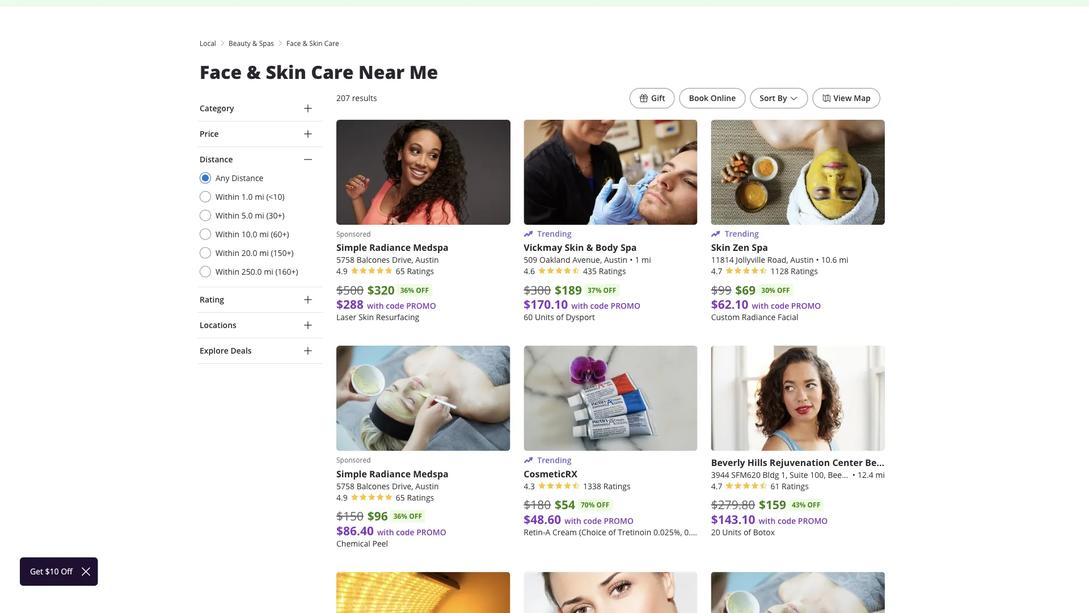Task type: describe. For each thing, give the bounding box(es) containing it.
4.6
[[524, 266, 535, 277]]

rating button
[[198, 287, 323, 312]]

locations button
[[198, 313, 323, 338]]

within 5.0 mi (30+)
[[216, 210, 285, 221]]

care for face & skin care near me
[[311, 60, 354, 84]]

100,
[[811, 469, 826, 480]]

mi for within 1.0 mi (<10)
[[255, 191, 264, 202]]

mi for within 5.0 mi (30+)
[[255, 210, 264, 221]]

sort by button
[[751, 88, 809, 108]]

breadcrumbs element
[[198, 38, 892, 48]]

beverly hills rejuvenation center bee cave
[[712, 456, 907, 469]]

radiance for $320
[[370, 241, 411, 254]]

book online button
[[680, 88, 746, 108]]

resurfacing
[[376, 312, 420, 323]]

60
[[524, 312, 533, 323]]

spas
[[259, 39, 274, 48]]

center
[[833, 456, 864, 469]]

within for within 10.0 mi (60+)
[[216, 229, 240, 239]]

code for $159
[[778, 515, 797, 526]]

with for $96
[[377, 527, 394, 537]]

promo for $159
[[799, 515, 828, 526]]

skin inside $500 $320 36% off $288 with code promo laser skin resurfacing
[[359, 312, 374, 323]]

units for $170.10
[[535, 312, 555, 323]]

skin inside breadcrumbs element
[[310, 39, 323, 48]]

1128 ratings
[[771, 266, 819, 277]]

me
[[410, 60, 438, 84]]

skin zen spa 11814 jollyville road, austin • 10.6 mi
[[712, 241, 849, 265]]

mi inside skin zen spa 11814 jollyville road, austin • 10.6 mi
[[840, 255, 849, 265]]

book online
[[690, 93, 736, 103]]

medspa for $96
[[413, 467, 449, 480]]

of for $143.10
[[744, 527, 752, 537]]

care for face & skin care
[[325, 39, 339, 48]]

austin inside skin zen spa 11814 jollyville road, austin • 10.6 mi
[[791, 255, 814, 265]]

trending up cosmeticrx
[[538, 455, 572, 465]]

1,
[[782, 469, 788, 480]]

$99 $69 30% off $62.10 with code promo custom radiance facial
[[712, 282, 822, 323]]

austin inside vickmay skin & body spa 509 oakland avenue, austin • 1 mi
[[605, 255, 628, 265]]

4.9 for $86.40
[[337, 492, 348, 503]]

vickmay skin & body spa 509 oakland avenue, austin • 1 mi
[[524, 241, 652, 265]]

$150
[[337, 508, 364, 524]]

promo for $54
[[604, 515, 634, 526]]

$54
[[555, 496, 576, 513]]

promo for $96
[[417, 527, 447, 537]]

435 ratings
[[584, 266, 626, 277]]

beauty & spas link
[[229, 38, 274, 48]]

5758 for $96
[[337, 481, 355, 491]]

locations
[[200, 320, 237, 330]]

suite
[[790, 469, 809, 480]]

within for within 20.0 mi (150+)
[[216, 248, 240, 258]]

$48.60
[[524, 511, 562, 527]]

spa inside vickmay skin & body spa 509 oakland avenue, austin • 1 mi
[[621, 241, 637, 254]]

30%
[[762, 285, 776, 295]]

• 12.4 mi
[[853, 469, 886, 480]]

36% for $96
[[394, 511, 408, 521]]

drive, for $320
[[392, 255, 414, 265]]

0 vertical spatial bee
[[866, 456, 883, 469]]

results
[[352, 93, 377, 103]]

$279.80
[[712, 497, 756, 513]]

mi for • 12.4 mi
[[876, 469, 886, 480]]

$300
[[524, 282, 551, 298]]

price
[[200, 129, 219, 139]]

explore
[[200, 345, 229, 356]]

1 horizontal spatial cave
[[885, 456, 907, 469]]

with for $69
[[753, 301, 769, 311]]

$96
[[368, 508, 388, 524]]

mi for within 250.0 mi (160+)
[[264, 266, 273, 277]]

ratings for $96
[[407, 492, 434, 503]]

$170.10
[[524, 296, 568, 313]]

$69
[[736, 282, 756, 298]]

65 for $320
[[396, 266, 405, 277]]

code for $96
[[396, 527, 415, 537]]

ratings for $69
[[791, 266, 819, 277]]

ratings right 1338
[[604, 481, 631, 491]]

sponsored for $96
[[337, 456, 371, 465]]

sort by
[[760, 93, 788, 103]]

with for $54
[[565, 515, 582, 526]]

map
[[854, 93, 871, 103]]

gift button
[[630, 88, 675, 108]]

12.4
[[858, 469, 874, 480]]

with for $159
[[759, 515, 776, 526]]

explore deals button
[[198, 338, 323, 363]]

$62.10
[[712, 296, 749, 313]]

body
[[596, 241, 619, 254]]

1.0
[[242, 191, 253, 202]]

3944 sfm620 bldg 1, suite 100, bee cave
[[712, 469, 863, 480]]

sponsored simple radiance medspa 5758 balcones drive, austin for $320
[[337, 229, 449, 265]]

within for within 1.0 mi (<10)
[[216, 191, 240, 202]]

435
[[584, 266, 597, 277]]

face for face & skin care
[[287, 39, 301, 48]]

off for $159
[[808, 500, 821, 510]]

distance list
[[200, 172, 323, 278]]

$150 $96 36% off $86.40 with code promo chemical peel
[[337, 508, 447, 549]]

20.0
[[242, 248, 257, 258]]

category
[[200, 103, 234, 114]]

$300 $189 37% off $170.10 with code promo 60 units of dysport
[[524, 282, 641, 323]]

4.9 for $288
[[337, 266, 348, 277]]

promo for $69
[[792, 301, 822, 311]]

61 ratings
[[771, 481, 809, 491]]

face for face & skin care near me
[[200, 60, 242, 84]]

within 20.0 mi (150+)
[[216, 248, 294, 258]]

10.0
[[242, 229, 257, 239]]

facial
[[778, 312, 799, 323]]

509
[[524, 255, 538, 265]]

(<10)
[[266, 191, 285, 202]]

ratings for $320
[[407, 266, 434, 277]]

(160+)
[[276, 266, 298, 277]]

gift
[[652, 93, 666, 103]]

beverly
[[712, 456, 746, 469]]

units for $143.10
[[723, 527, 742, 537]]

book
[[690, 93, 709, 103]]

jollyville
[[736, 255, 766, 265]]

(150+)
[[271, 248, 294, 258]]

radiance inside '$99 $69 30% off $62.10 with code promo custom radiance facial'
[[742, 312, 776, 323]]

65 ratings for $96
[[396, 492, 434, 503]]

view
[[834, 93, 852, 103]]

(30+)
[[266, 210, 285, 221]]

distance button
[[198, 147, 323, 172]]

by
[[778, 93, 788, 103]]

ratings down suite
[[782, 481, 809, 491]]

code for $54
[[584, 515, 602, 526]]

code for $320
[[386, 301, 405, 311]]

drive, for $96
[[392, 481, 414, 491]]

within 1.0 mi (<10)
[[216, 191, 285, 202]]

$143.10
[[712, 511, 756, 527]]

road,
[[768, 255, 789, 265]]

$180
[[524, 497, 551, 513]]

off for $69
[[778, 285, 791, 295]]

beauty & spas
[[229, 39, 274, 48]]



Task type: vqa. For each thing, say whether or not it's contained in the screenshot.
the left Cave
yes



Task type: locate. For each thing, give the bounding box(es) containing it.
cosmeticrx
[[524, 467, 578, 480]]

off for $320
[[416, 285, 429, 295]]

0 horizontal spatial spa
[[621, 241, 637, 254]]

code inside $180 $54 70% off $48.60 with code promo
[[584, 515, 602, 526]]

1 horizontal spatial bee
[[866, 456, 883, 469]]

with down "$320"
[[367, 301, 384, 311]]

65 for $96
[[396, 492, 405, 503]]

with up 'peel'
[[377, 527, 394, 537]]

mi
[[255, 191, 264, 202], [255, 210, 264, 221], [260, 229, 269, 239], [260, 248, 269, 258], [642, 255, 652, 265], [840, 255, 849, 265], [264, 266, 273, 277], [876, 469, 886, 480]]

with down 30%
[[753, 301, 769, 311]]

care up '207'
[[311, 60, 354, 84]]

5758 up $150 in the bottom of the page
[[337, 481, 355, 491]]

0 vertical spatial cave
[[885, 456, 907, 469]]

care
[[325, 39, 339, 48], [311, 60, 354, 84]]

2 simple from the top
[[337, 467, 367, 480]]

1 within from the top
[[216, 191, 240, 202]]

promo inside '$99 $69 30% off $62.10 with code promo custom radiance facial'
[[792, 301, 822, 311]]

• left 12.4
[[853, 469, 856, 480]]

0 vertical spatial medspa
[[413, 241, 449, 254]]

1 5758 from the top
[[337, 255, 355, 265]]

36% for $320
[[401, 285, 414, 295]]

1 vertical spatial drive,
[[392, 481, 414, 491]]

65 up $150 $96 36% off $86.40 with code promo chemical peel
[[396, 492, 405, 503]]

• left '1'
[[630, 255, 633, 265]]

0 horizontal spatial of
[[557, 312, 564, 323]]

trending for $189
[[538, 229, 572, 239]]

mi right 10.6
[[840, 255, 849, 265]]

code down 43%
[[778, 515, 797, 526]]

botox
[[754, 527, 775, 537]]

drive, up "$320"
[[392, 255, 414, 265]]

1 vertical spatial 36%
[[394, 511, 408, 521]]

36% right $96 at the left of page
[[394, 511, 408, 521]]

with inside $300 $189 37% off $170.10 with code promo 60 units of dysport
[[572, 301, 589, 311]]

2 medspa from the top
[[413, 467, 449, 480]]

within down any
[[216, 191, 240, 202]]

simple up $500
[[337, 241, 367, 254]]

65 ratings up $150 $96 36% off $86.40 with code promo chemical peel
[[396, 492, 434, 503]]

care inside breadcrumbs element
[[325, 39, 339, 48]]

radiance for $96
[[370, 467, 411, 480]]

code up resurfacing
[[386, 301, 405, 311]]

1 vertical spatial face
[[200, 60, 242, 84]]

& up avenue,
[[587, 241, 594, 254]]

1 horizontal spatial spa
[[752, 241, 769, 254]]

61
[[771, 481, 780, 491]]

within for within 250.0 mi (160+)
[[216, 266, 240, 277]]

balcones up $96 at the left of page
[[357, 481, 390, 491]]

with inside $279.80 $159 43% off $143.10 with code promo 20 units of botox
[[759, 515, 776, 526]]

promo inside $300 $189 37% off $170.10 with code promo 60 units of dysport
[[611, 301, 641, 311]]

(60+)
[[271, 229, 289, 239]]

1338 ratings
[[584, 481, 631, 491]]

1 vertical spatial 4.9
[[337, 492, 348, 503]]

beauty
[[229, 39, 251, 48]]

face right the spas
[[287, 39, 301, 48]]

skin down the spas
[[266, 60, 306, 84]]

0 vertical spatial balcones
[[357, 255, 390, 265]]

& for beauty & spas
[[253, 39, 258, 48]]

promo for $320
[[407, 301, 436, 311]]

1 4.9 from the top
[[337, 266, 348, 277]]

70%
[[581, 500, 595, 510]]

& down beauty & spas
[[247, 60, 261, 84]]

price button
[[198, 121, 323, 146]]

drive,
[[392, 255, 414, 265], [392, 481, 414, 491]]

mi for within 10.0 mi (60+)
[[260, 229, 269, 239]]

& left the spas
[[253, 39, 258, 48]]

with up dysport
[[572, 301, 589, 311]]

sponsored up $150 in the bottom of the page
[[337, 456, 371, 465]]

skin up 11814
[[712, 241, 731, 254]]

1 sponsored simple radiance medspa 5758 balcones drive, austin from the top
[[337, 229, 449, 265]]

off right 70%
[[597, 500, 610, 510]]

bee
[[866, 456, 883, 469], [828, 469, 843, 480]]

skin inside vickmay skin & body spa 509 oakland avenue, austin • 1 mi
[[565, 241, 584, 254]]

sponsored for $320
[[337, 229, 371, 239]]

1 sponsored from the top
[[337, 229, 371, 239]]

65 up $500 $320 36% off $288 with code promo laser skin resurfacing
[[396, 266, 405, 277]]

4 within from the top
[[216, 248, 240, 258]]

5758 up $500
[[337, 255, 355, 265]]

1 simple from the top
[[337, 241, 367, 254]]

0 vertical spatial sponsored
[[337, 229, 371, 239]]

ratings up $150 $96 36% off $86.40 with code promo chemical peel
[[407, 492, 434, 503]]

1 balcones from the top
[[357, 255, 390, 265]]

near
[[359, 60, 405, 84]]

off right $96 at the left of page
[[409, 511, 422, 521]]

1 vertical spatial care
[[311, 60, 354, 84]]

207
[[337, 93, 350, 103]]

$500 $320 36% off $288 with code promo laser skin resurfacing
[[337, 282, 436, 323]]

within left 10.0
[[216, 229, 240, 239]]

face inside breadcrumbs element
[[287, 39, 301, 48]]

simple for $320
[[337, 241, 367, 254]]

balcones for $320
[[357, 255, 390, 265]]

$500
[[337, 282, 364, 298]]

1 vertical spatial cave
[[845, 469, 863, 480]]

1 vertical spatial balcones
[[357, 481, 390, 491]]

peel
[[373, 538, 388, 549]]

36%
[[401, 285, 414, 295], [394, 511, 408, 521]]

off inside $279.80 $159 43% off $143.10 with code promo 20 units of botox
[[808, 500, 821, 510]]

laser
[[337, 312, 357, 323]]

sponsored simple radiance medspa 5758 balcones drive, austin up "$320"
[[337, 229, 449, 265]]

custom
[[712, 312, 740, 323]]

hills
[[748, 456, 768, 469]]

1 drive, from the top
[[392, 255, 414, 265]]

ratings
[[407, 266, 434, 277], [599, 266, 626, 277], [791, 266, 819, 277], [604, 481, 631, 491], [782, 481, 809, 491], [407, 492, 434, 503]]

radiance
[[370, 241, 411, 254], [742, 312, 776, 323], [370, 467, 411, 480]]

ratings right "1128"
[[791, 266, 819, 277]]

$99
[[712, 282, 732, 298]]

$189
[[555, 282, 582, 298]]

distance inside distance list
[[232, 173, 264, 183]]

off for $189
[[604, 285, 617, 295]]

of left dysport
[[557, 312, 564, 323]]

1 vertical spatial radiance
[[742, 312, 776, 323]]

face
[[287, 39, 301, 48], [200, 60, 242, 84]]

off inside $300 $189 37% off $170.10 with code promo 60 units of dysport
[[604, 285, 617, 295]]

skin right laser
[[359, 312, 374, 323]]

1 vertical spatial units
[[723, 527, 742, 537]]

simple
[[337, 241, 367, 254], [337, 467, 367, 480]]

1 vertical spatial 65
[[396, 492, 405, 503]]

code for $189
[[591, 301, 609, 311]]

4.7 for 1128 ratings
[[712, 266, 723, 277]]

mi right "250.0"
[[264, 266, 273, 277]]

4.7
[[712, 266, 723, 277], [712, 481, 723, 491]]

code inside $279.80 $159 43% off $143.10 with code promo 20 units of botox
[[778, 515, 797, 526]]

of for $170.10
[[557, 312, 564, 323]]

trending for $69
[[725, 229, 759, 239]]

2 65 from the top
[[396, 492, 405, 503]]

2 drive, from the top
[[392, 481, 414, 491]]

cave up • 12.4 mi
[[885, 456, 907, 469]]

off for $96
[[409, 511, 422, 521]]

with down $54
[[565, 515, 582, 526]]

medspa for $320
[[413, 241, 449, 254]]

chemical
[[337, 538, 371, 549]]

$288
[[337, 296, 364, 313]]

& for face & skin care near me
[[247, 60, 261, 84]]

1 vertical spatial medspa
[[413, 467, 449, 480]]

care up face & skin care near me
[[325, 39, 339, 48]]

1 vertical spatial sponsored simple radiance medspa 5758 balcones drive, austin
[[337, 456, 449, 491]]

& inside vickmay skin & body spa 509 oakland avenue, austin • 1 mi
[[587, 241, 594, 254]]

•
[[630, 255, 633, 265], [817, 255, 820, 265], [853, 469, 856, 480]]

with for $189
[[572, 301, 589, 311]]

mi right 20.0
[[260, 248, 269, 258]]

207 results
[[337, 93, 377, 103]]

sponsored simple radiance medspa 5758 balcones drive, austin for $96
[[337, 456, 449, 491]]

0 vertical spatial drive,
[[392, 255, 414, 265]]

1 vertical spatial distance
[[232, 173, 264, 183]]

radiance up $96 at the left of page
[[370, 467, 411, 480]]

within for within 5.0 mi (30+)
[[216, 210, 240, 221]]

• left 10.6
[[817, 255, 820, 265]]

0 vertical spatial 4.9
[[337, 266, 348, 277]]

0 vertical spatial radiance
[[370, 241, 411, 254]]

2 spa from the left
[[752, 241, 769, 254]]

category button
[[198, 96, 323, 121]]

code for $69
[[771, 301, 790, 311]]

mi inside vickmay skin & body spa 509 oakland avenue, austin • 1 mi
[[642, 255, 652, 265]]

bee up • 12.4 mi
[[866, 456, 883, 469]]

deals
[[231, 345, 252, 356]]

2 sponsored simple radiance medspa 5758 balcones drive, austin from the top
[[337, 456, 449, 491]]

code inside $500 $320 36% off $288 with code promo laser skin resurfacing
[[386, 301, 405, 311]]

4.9 up $500
[[337, 266, 348, 277]]

20
[[712, 527, 721, 537]]

36% inside $500 $320 36% off $288 with code promo laser skin resurfacing
[[401, 285, 414, 295]]

explore deals
[[200, 345, 252, 356]]

bee right 100, on the right of page
[[828, 469, 843, 480]]

units right 20
[[723, 527, 742, 537]]

5758 for $320
[[337, 255, 355, 265]]

1 vertical spatial 65 ratings
[[396, 492, 434, 503]]

& up face & skin care near me
[[303, 39, 308, 48]]

43%
[[792, 500, 806, 510]]

units inside $279.80 $159 43% off $143.10 with code promo 20 units of botox
[[723, 527, 742, 537]]

250.0
[[242, 266, 262, 277]]

2 horizontal spatial •
[[853, 469, 856, 480]]

with inside '$99 $69 30% off $62.10 with code promo custom radiance facial'
[[753, 301, 769, 311]]

promo
[[407, 301, 436, 311], [611, 301, 641, 311], [792, 301, 822, 311], [604, 515, 634, 526], [799, 515, 828, 526], [417, 527, 447, 537]]

bldg
[[763, 469, 780, 480]]

radiance up "$320"
[[370, 241, 411, 254]]

of left the botox
[[744, 527, 752, 537]]

1 vertical spatial 5758
[[337, 481, 355, 491]]

within left 5.0
[[216, 210, 240, 221]]

1
[[636, 255, 640, 265]]

$180 $54 70% off $48.60 with code promo
[[524, 496, 634, 527]]

promo inside $180 $54 70% off $48.60 with code promo
[[604, 515, 634, 526]]

code inside '$99 $69 30% off $62.10 with code promo custom radiance facial'
[[771, 301, 790, 311]]

off inside $500 $320 36% off $288 with code promo laser skin resurfacing
[[416, 285, 429, 295]]

0 horizontal spatial face
[[200, 60, 242, 84]]

sort
[[760, 93, 776, 103]]

0 horizontal spatial bee
[[828, 469, 843, 480]]

units inside $300 $189 37% off $170.10 with code promo 60 units of dysport
[[535, 312, 555, 323]]

5 within from the top
[[216, 266, 240, 277]]

promo for $189
[[611, 301, 641, 311]]

code down 70%
[[584, 515, 602, 526]]

distance up 1.0
[[232, 173, 264, 183]]

rating
[[200, 294, 224, 305]]

0 vertical spatial 65
[[396, 266, 405, 277]]

$86.40
[[337, 522, 374, 539]]

0 vertical spatial face
[[287, 39, 301, 48]]

2 balcones from the top
[[357, 481, 390, 491]]

within 10.0 mi (60+)
[[216, 229, 289, 239]]

spa inside skin zen spa 11814 jollyville road, austin • 10.6 mi
[[752, 241, 769, 254]]

ratings up $500 $320 36% off $288 with code promo laser skin resurfacing
[[407, 266, 434, 277]]

&
[[253, 39, 258, 48], [303, 39, 308, 48], [247, 60, 261, 84], [587, 241, 594, 254]]

with up the botox
[[759, 515, 776, 526]]

mi right 12.4
[[876, 469, 886, 480]]

off for $54
[[597, 500, 610, 510]]

with for $320
[[367, 301, 384, 311]]

spa up jollyville
[[752, 241, 769, 254]]

units right 60
[[535, 312, 555, 323]]

local link
[[200, 38, 216, 48]]

2 65 ratings from the top
[[396, 492, 434, 503]]

distance inside distance dropdown button
[[200, 154, 233, 165]]

4.7 down 11814
[[712, 266, 723, 277]]

promo inside $279.80 $159 43% off $143.10 with code promo 20 units of botox
[[799, 515, 828, 526]]

zen
[[733, 241, 750, 254]]

sponsored up $500
[[337, 229, 371, 239]]

• inside skin zen spa 11814 jollyville road, austin • 10.6 mi
[[817, 255, 820, 265]]

trending up zen
[[725, 229, 759, 239]]

mi right 5.0
[[255, 210, 264, 221]]

1 spa from the left
[[621, 241, 637, 254]]

1 horizontal spatial of
[[744, 527, 752, 537]]

trending up vickmay at the top of the page
[[538, 229, 572, 239]]

view map
[[834, 93, 871, 103]]

simple for $96
[[337, 467, 367, 480]]

0 vertical spatial care
[[325, 39, 339, 48]]

cave down center
[[845, 469, 863, 480]]

36% inside $150 $96 36% off $86.40 with code promo chemical peel
[[394, 511, 408, 521]]

off up resurfacing
[[416, 285, 429, 295]]

1 4.7 from the top
[[712, 266, 723, 277]]

cave
[[885, 456, 907, 469], [845, 469, 863, 480]]

code down 37%
[[591, 301, 609, 311]]

within left 20.0
[[216, 248, 240, 258]]

65 ratings up $500 $320 36% off $288 with code promo laser skin resurfacing
[[396, 266, 434, 277]]

3944
[[712, 469, 730, 480]]

mi right '1'
[[642, 255, 652, 265]]

1 horizontal spatial face
[[287, 39, 301, 48]]

2 5758 from the top
[[337, 481, 355, 491]]

5.0
[[242, 210, 253, 221]]

drive, up $150 $96 36% off $86.40 with code promo chemical peel
[[392, 481, 414, 491]]

$320
[[368, 282, 395, 298]]

mi right 1.0
[[255, 191, 264, 202]]

0 vertical spatial 36%
[[401, 285, 414, 295]]

off right 43%
[[808, 500, 821, 510]]

off right 30%
[[778, 285, 791, 295]]

0 vertical spatial 5758
[[337, 255, 355, 265]]

36% right "$320"
[[401, 285, 414, 295]]

2 4.9 from the top
[[337, 492, 348, 503]]

skin inside skin zen spa 11814 jollyville road, austin • 10.6 mi
[[712, 241, 731, 254]]

0 horizontal spatial cave
[[845, 469, 863, 480]]

balcones for $96
[[357, 481, 390, 491]]

2 sponsored from the top
[[337, 456, 371, 465]]

2 4.7 from the top
[[712, 481, 723, 491]]

radiance down 30%
[[742, 312, 776, 323]]

local
[[200, 39, 216, 48]]

code up 'facial' at the right of page
[[771, 301, 790, 311]]

of inside $279.80 $159 43% off $143.10 with code promo 20 units of botox
[[744, 527, 752, 537]]

1 65 from the top
[[396, 266, 405, 277]]

65
[[396, 266, 405, 277], [396, 492, 405, 503]]

1 vertical spatial bee
[[828, 469, 843, 480]]

face & skin care
[[287, 39, 339, 48]]

0 horizontal spatial units
[[535, 312, 555, 323]]

1338
[[584, 481, 602, 491]]

trending
[[538, 229, 572, 239], [725, 229, 759, 239], [538, 455, 572, 465]]

1128
[[771, 266, 789, 277]]

4.7 down 3944
[[712, 481, 723, 491]]

promo inside $150 $96 36% off $86.40 with code promo chemical peel
[[417, 527, 447, 537]]

spa up '1'
[[621, 241, 637, 254]]

mi for within 20.0 mi (150+)
[[260, 248, 269, 258]]

0 vertical spatial 65 ratings
[[396, 266, 434, 277]]

0 vertical spatial units
[[535, 312, 555, 323]]

0 vertical spatial sponsored simple radiance medspa 5758 balcones drive, austin
[[337, 229, 449, 265]]

4.9 up $150 in the bottom of the page
[[337, 492, 348, 503]]

ratings right 435
[[599, 266, 626, 277]]

spa
[[621, 241, 637, 254], [752, 241, 769, 254]]

11814
[[712, 255, 734, 265]]

• inside vickmay skin & body spa 509 oakland avenue, austin • 1 mi
[[630, 255, 633, 265]]

with inside $180 $54 70% off $48.60 with code promo
[[565, 515, 582, 526]]

& for face & skin care
[[303, 39, 308, 48]]

vickmay
[[524, 241, 563, 254]]

code
[[386, 301, 405, 311], [591, 301, 609, 311], [771, 301, 790, 311], [584, 515, 602, 526], [778, 515, 797, 526], [396, 527, 415, 537]]

0 vertical spatial of
[[557, 312, 564, 323]]

within left "250.0"
[[216, 266, 240, 277]]

1 horizontal spatial •
[[817, 255, 820, 265]]

skin up avenue,
[[565, 241, 584, 254]]

65 ratings for $320
[[396, 266, 434, 277]]

skin up face & skin care near me
[[310, 39, 323, 48]]

code right the '$86.40'
[[396, 527, 415, 537]]

3 within from the top
[[216, 229, 240, 239]]

code inside $300 $189 37% off $170.10 with code promo 60 units of dysport
[[591, 301, 609, 311]]

4.7 for 61 ratings
[[712, 481, 723, 491]]

with inside $150 $96 36% off $86.40 with code promo chemical peel
[[377, 527, 394, 537]]

0 vertical spatial distance
[[200, 154, 233, 165]]

1 vertical spatial simple
[[337, 467, 367, 480]]

balcones up "$320"
[[357, 255, 390, 265]]

off right 37%
[[604, 285, 617, 295]]

2 vertical spatial radiance
[[370, 467, 411, 480]]

promo inside $500 $320 36% off $288 with code promo laser skin resurfacing
[[407, 301, 436, 311]]

1 65 ratings from the top
[[396, 266, 434, 277]]

37%
[[588, 285, 602, 295]]

10.6
[[822, 255, 838, 265]]

rejuvenation
[[770, 456, 831, 469]]

simple up $150 in the bottom of the page
[[337, 467, 367, 480]]

1 vertical spatial 4.7
[[712, 481, 723, 491]]

within
[[216, 191, 240, 202], [216, 210, 240, 221], [216, 229, 240, 239], [216, 248, 240, 258], [216, 266, 240, 277]]

face down local
[[200, 60, 242, 84]]

balcones
[[357, 255, 390, 265], [357, 481, 390, 491]]

ratings for $189
[[599, 266, 626, 277]]

sponsored simple radiance medspa 5758 balcones drive, austin up $96 at the left of page
[[337, 456, 449, 491]]

with inside $500 $320 36% off $288 with code promo laser skin resurfacing
[[367, 301, 384, 311]]

off inside '$99 $69 30% off $62.10 with code promo custom radiance facial'
[[778, 285, 791, 295]]

4.3
[[524, 481, 535, 491]]

0 vertical spatial simple
[[337, 241, 367, 254]]

online
[[711, 93, 736, 103]]

1 vertical spatial of
[[744, 527, 752, 537]]

mi right 10.0
[[260, 229, 269, 239]]

0 vertical spatial 4.7
[[712, 266, 723, 277]]

code inside $150 $96 36% off $86.40 with code promo chemical peel
[[396, 527, 415, 537]]

1 vertical spatial sponsored
[[337, 456, 371, 465]]

2 within from the top
[[216, 210, 240, 221]]

off inside $150 $96 36% off $86.40 with code promo chemical peel
[[409, 511, 422, 521]]

distance up any
[[200, 154, 233, 165]]

of inside $300 $189 37% off $170.10 with code promo 60 units of dysport
[[557, 312, 564, 323]]

0 horizontal spatial •
[[630, 255, 633, 265]]

off inside $180 $54 70% off $48.60 with code promo
[[597, 500, 610, 510]]

1 medspa from the top
[[413, 241, 449, 254]]

1 horizontal spatial units
[[723, 527, 742, 537]]



